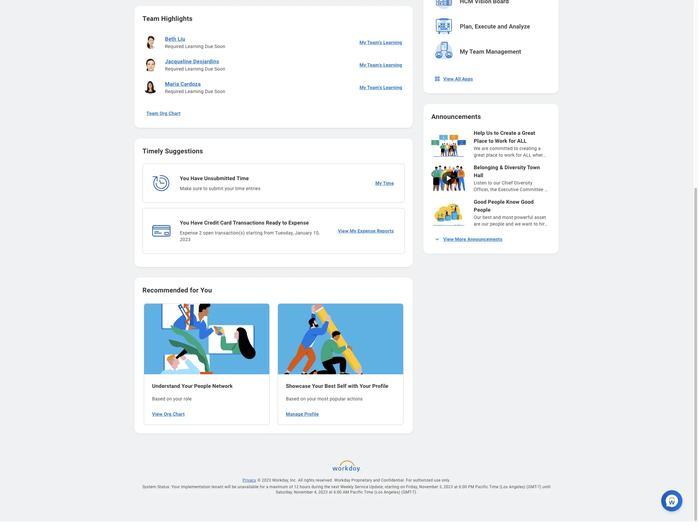 Task type: describe. For each thing, give the bounding box(es) containing it.
your right with
[[360, 383, 371, 389]]

3,
[[440, 485, 443, 489]]

recommended for you
[[143, 286, 212, 294]]

required for jacqueline
[[165, 66, 184, 72]]

0 horizontal spatial angeles)
[[384, 490, 400, 495]]

showcase
[[286, 383, 311, 389]]

1 vertical spatial november
[[294, 490, 313, 495]]

0 horizontal spatial (los
[[375, 490, 383, 495]]

all inside privacy © 2023 workday, inc. all rights reserved. workday proprietary and confidential. for authorized use only. system status: your implementation tenant will be unavailable for a maximum of 12 hours during the next weekly service update; starting on friday, november 3, 2023 at 6:00 pm pacific time (los angeles) (gmt-7) until saturday, november 4, 2023 at 6:00 am pacific time (los angeles) (gmt-7).
[[298, 478, 303, 483]]

1 horizontal spatial 6:00
[[459, 485, 467, 489]]

privacy
[[243, 478, 256, 483]]

on inside privacy © 2023 workday, inc. all rights reserved. workday proprietary and confidential. for authorized use only. system status: your implementation tenant will be unavailable for a maximum of 12 hours during the next weekly service update; starting on friday, november 3, 2023 at 6:00 pm pacific time (los angeles) (gmt-7) until saturday, november 4, 2023 at 6:00 am pacific time (los angeles) (gmt-7).
[[400, 485, 405, 489]]

plan, execute and analyze
[[460, 23, 530, 30]]

until
[[543, 485, 551, 489]]

beth
[[165, 36, 176, 42]]

know
[[506, 199, 520, 205]]

to inside belonging & diversity town hall listen to our chief diversity officer, the executive committee …
[[488, 180, 492, 186]]

starting inside expense 2 open transaction(s) starting from tuesday, january 10, 2023
[[246, 230, 263, 236]]

1 horizontal spatial (los
[[500, 485, 508, 489]]

and left we
[[506, 221, 514, 227]]

you have unsubmitted time
[[180, 175, 249, 182]]

transactions
[[233, 220, 265, 226]]

profile inside button
[[305, 412, 319, 417]]

desjardins
[[193, 58, 219, 65]]

make
[[180, 186, 192, 191]]

inc.
[[290, 478, 297, 483]]

wher
[[533, 152, 543, 158]]

a inside privacy © 2023 workday, inc. all rights reserved. workday proprietary and confidential. for authorized use only. system status: your implementation tenant will be unavailable for a maximum of 12 hours during the next weekly service update; starting on friday, november 3, 2023 at 6:00 pm pacific time (los angeles) (gmt-7) until saturday, november 4, 2023 at 6:00 am pacific time (los angeles) (gmt-7).
[[266, 485, 268, 489]]

for right recommended
[[190, 286, 199, 294]]

liu
[[178, 36, 185, 42]]

weekly
[[341, 485, 354, 489]]

my team's learning button for liu
[[357, 36, 405, 49]]

1 horizontal spatial angeles)
[[509, 485, 526, 489]]

proprietary
[[352, 478, 372, 483]]

view for view more announcements
[[443, 237, 454, 242]]

10,
[[313, 230, 320, 236]]

2 horizontal spatial a
[[538, 146, 541, 151]]

1 horizontal spatial at
[[454, 485, 458, 489]]

to up work
[[514, 146, 518, 151]]

12
[[294, 485, 299, 489]]

1 vertical spatial diversity
[[514, 180, 533, 186]]

… inside belonging & diversity town hall listen to our chief diversity officer, the executive committee …
[[545, 187, 548, 192]]

and inside privacy © 2023 workday, inc. all rights reserved. workday proprietary and confidential. for authorized use only. system status: your implementation tenant will be unavailable for a maximum of 12 hours during the next weekly service update; starting on friday, november 3, 2023 at 6:00 pm pacific time (los angeles) (gmt-7) until saturday, november 4, 2023 at 6:00 am pacific time (los angeles) (gmt-7).
[[373, 478, 380, 483]]

use
[[434, 478, 441, 483]]

powerful
[[515, 215, 533, 220]]

my team's learning for desjardins
[[360, 62, 402, 68]]

0 vertical spatial profile
[[372, 383, 389, 389]]

belonging
[[474, 164, 498, 171]]

my team's learning for cardoza
[[360, 85, 402, 90]]

learning inside maria cardoza required learning due soon
[[185, 89, 204, 94]]

to inside good people know good people our best and most powerful asset are our people and we want to hir …
[[534, 221, 538, 227]]

team org chart
[[146, 111, 181, 116]]

chief
[[502, 180, 513, 186]]

suggestions
[[165, 147, 203, 155]]

service
[[355, 485, 368, 489]]

most inside "recommended for you" list
[[318, 396, 329, 402]]

… inside good people know good people our best and most powerful asset are our people and we want to hir …
[[545, 221, 548, 227]]

workday,
[[272, 478, 289, 483]]

confidential.
[[381, 478, 405, 483]]

system
[[142, 485, 156, 489]]

hir
[[539, 221, 545, 227]]

7).
[[413, 490, 418, 495]]

the inside belonging & diversity town hall listen to our chief diversity officer, the executive committee …
[[490, 187, 497, 192]]

to right sure
[[203, 186, 208, 191]]

have for unsubmitted
[[191, 175, 203, 182]]

nbox image
[[434, 76, 441, 82]]

view more announcements
[[443, 237, 503, 242]]

announcements element
[[432, 129, 551, 227]]

7)
[[538, 485, 542, 489]]

2 good from the left
[[521, 199, 534, 205]]

0 vertical spatial pacific
[[476, 485, 488, 489]]

tenant
[[212, 485, 223, 489]]

workday
[[334, 478, 350, 483]]

you for you have credit card transactions ready to expense
[[180, 220, 189, 226]]

chart for view org chart
[[173, 412, 185, 417]]

unsubmitted
[[204, 175, 235, 182]]

to up 'tuesday,'
[[282, 220, 287, 226]]

we
[[515, 221, 521, 227]]

my team management button
[[432, 40, 552, 64]]

highlights
[[161, 15, 193, 23]]

required for beth
[[165, 44, 184, 49]]

soon for liu
[[214, 44, 225, 49]]

understand your people network
[[152, 383, 233, 389]]

jacqueline desjardins required learning due soon
[[165, 58, 225, 72]]

pm
[[468, 485, 474, 489]]

chevron down small image
[[434, 236, 441, 243]]

plan, execute and analyze button
[[432, 15, 552, 38]]

unavailable
[[238, 485, 259, 489]]

to down the committed
[[499, 152, 503, 158]]

1 vertical spatial 6:00
[[334, 490, 342, 495]]

good people know good people our best and most powerful asset are our people and we want to hir …
[[474, 199, 548, 227]]

hall
[[474, 172, 484, 179]]

status:
[[157, 485, 170, 489]]

soon for cardoza
[[214, 89, 225, 94]]

saturday,
[[276, 490, 293, 495]]

team highlights
[[143, 15, 193, 23]]

cardoza
[[181, 81, 201, 87]]

from
[[264, 230, 274, 236]]

footer containing privacy © 2023 workday, inc. all rights reserved. workday proprietary and confidential. for authorized use only. system status: your implementation tenant will be unavailable for a maximum of 12 hours during the next weekly service update; starting on friday, november 3, 2023 at 6:00 pm pacific time (los angeles) (gmt-7) until saturday, november 4, 2023 at 6:00 am pacific time (los angeles) (gmt-7).
[[124, 458, 569, 522]]

implementation
[[181, 485, 210, 489]]

are inside help us to create a great place to work for all we are committed to creating a great place to work for all wher …
[[482, 146, 489, 151]]

help us to create a great place to work for all we are committed to creating a great place to work for all wher …
[[474, 130, 546, 158]]

maria
[[165, 81, 179, 87]]

popular
[[330, 396, 346, 402]]

your left best
[[312, 383, 323, 389]]

team for team org chart
[[146, 111, 158, 116]]

jacqueline desjardins button
[[162, 58, 222, 66]]

authorized
[[413, 478, 433, 483]]

team's for desjardins
[[367, 62, 382, 68]]

your up role at the left
[[182, 383, 193, 389]]

the inside privacy © 2023 workday, inc. all rights reserved. workday proprietary and confidential. for authorized use only. system status: your implementation tenant will be unavailable for a maximum of 12 hours during the next weekly service update; starting on friday, november 3, 2023 at 6:00 pm pacific time (los angeles) (gmt-7) until saturday, november 4, 2023 at 6:00 am pacific time (los angeles) (gmt-7).
[[324, 485, 330, 489]]

0 horizontal spatial pacific
[[350, 490, 363, 495]]

network
[[212, 383, 233, 389]]

people inside "recommended for you" list
[[194, 383, 211, 389]]

for down create
[[509, 138, 516, 144]]

1 horizontal spatial expense
[[289, 220, 309, 226]]

more
[[455, 237, 466, 242]]

jacqueline
[[165, 58, 192, 65]]

tuesday,
[[275, 230, 294, 236]]

town
[[527, 164, 540, 171]]

view org chart
[[152, 412, 185, 417]]

0 horizontal spatial (gmt-
[[402, 490, 413, 495]]

expense inside expense 2 open transaction(s) starting from tuesday, january 10, 2023
[[180, 230, 198, 236]]

am
[[343, 490, 349, 495]]

view all apps
[[443, 76, 473, 82]]

work
[[495, 138, 508, 144]]

recommended for you list
[[140, 303, 408, 426]]

maria cardoza button
[[162, 80, 203, 88]]

expense inside button
[[358, 228, 376, 234]]

team highlights list
[[143, 31, 405, 99]]

recommended
[[143, 286, 188, 294]]

1 horizontal spatial (gmt-
[[527, 485, 538, 489]]

beth liu button
[[162, 35, 188, 43]]

0 vertical spatial people
[[488, 199, 505, 205]]

for
[[406, 478, 412, 483]]



Task type: locate. For each thing, give the bounding box(es) containing it.
1 horizontal spatial based
[[286, 396, 299, 402]]

1 vertical spatial due
[[205, 66, 213, 72]]

0 vertical spatial you
[[180, 175, 189, 182]]

1 vertical spatial people
[[474, 207, 491, 213]]

view inside 'button'
[[443, 237, 454, 242]]

starting down transactions
[[246, 230, 263, 236]]

(los down update;
[[375, 490, 383, 495]]

1 vertical spatial org
[[164, 412, 172, 417]]

1 vertical spatial you
[[180, 220, 189, 226]]

expense up the january
[[289, 220, 309, 226]]

0 horizontal spatial the
[[324, 485, 330, 489]]

2023 inside expense 2 open transaction(s) starting from tuesday, january 10, 2023
[[180, 237, 191, 242]]

6:00 left pm
[[459, 485, 467, 489]]

make sure to submit your time entries
[[180, 186, 261, 191]]

understand
[[152, 383, 180, 389]]

1 horizontal spatial good
[[521, 199, 534, 205]]

3 required from the top
[[165, 89, 184, 94]]

0 horizontal spatial are
[[474, 221, 481, 227]]

2 vertical spatial required
[[165, 89, 184, 94]]

1 have from the top
[[191, 175, 203, 182]]

chart for team org chart
[[169, 111, 181, 116]]

0 horizontal spatial 6:00
[[334, 490, 342, 495]]

1 team's from the top
[[367, 40, 382, 45]]

due inside jacqueline desjardins required learning due soon
[[205, 66, 213, 72]]

0 horizontal spatial at
[[329, 490, 333, 495]]

november down the authorized
[[419, 485, 438, 489]]

at down 'next'
[[329, 490, 333, 495]]

and left analyze
[[498, 23, 508, 30]]

3 due from the top
[[205, 89, 213, 94]]

media play image
[[445, 174, 453, 182]]

view for view all apps
[[443, 76, 454, 82]]

org down maria
[[160, 111, 167, 116]]

diversity up committee
[[514, 180, 533, 186]]

3 team's from the top
[[367, 85, 382, 90]]

due for jacqueline desjardins
[[205, 66, 213, 72]]

2 horizontal spatial on
[[400, 485, 405, 489]]

1 vertical spatial are
[[474, 221, 481, 227]]

view down based on your role
[[152, 412, 163, 417]]

3 soon from the top
[[214, 89, 225, 94]]

to
[[494, 130, 499, 136], [489, 138, 494, 144], [514, 146, 518, 151], [499, 152, 503, 158], [488, 180, 492, 186], [203, 186, 208, 191], [282, 220, 287, 226], [534, 221, 538, 227]]

due up desjardins
[[205, 44, 213, 49]]

0 horizontal spatial a
[[266, 485, 268, 489]]

will
[[225, 485, 231, 489]]

1 horizontal spatial your
[[225, 186, 234, 191]]

the down reserved. on the left of page
[[324, 485, 330, 489]]

0 vertical spatial november
[[419, 485, 438, 489]]

and up update;
[[373, 478, 380, 483]]

to right us
[[494, 130, 499, 136]]

1 vertical spatial all
[[523, 152, 532, 158]]

due inside maria cardoza required learning due soon
[[205, 89, 213, 94]]

view my expense reports button
[[335, 224, 397, 238]]

3 my team's learning from the top
[[360, 85, 402, 90]]

january
[[295, 230, 312, 236]]

0 vertical spatial starting
[[246, 230, 263, 236]]

our inside belonging & diversity town hall listen to our chief diversity officer, the executive committee …
[[494, 180, 501, 186]]

pacific right pm
[[476, 485, 488, 489]]

committee
[[520, 187, 544, 192]]

learning inside jacqueline desjardins required learning due soon
[[185, 66, 204, 72]]

reports
[[377, 228, 394, 234]]

0 vertical spatial angeles)
[[509, 485, 526, 489]]

2 team's from the top
[[367, 62, 382, 68]]

to down us
[[489, 138, 494, 144]]

2 vertical spatial people
[[194, 383, 211, 389]]

3 my team's learning button from the top
[[357, 81, 405, 94]]

2 required from the top
[[165, 66, 184, 72]]

manage
[[286, 412, 303, 417]]

credit
[[204, 220, 219, 226]]

0 vertical spatial team's
[[367, 40, 382, 45]]

0 vertical spatial have
[[191, 175, 203, 182]]

beth liu required learning due soon
[[165, 36, 225, 49]]

based on your role
[[152, 396, 192, 402]]

(gmt- left the "until" at the right of page
[[527, 485, 538, 489]]

0 horizontal spatial profile
[[305, 412, 319, 417]]

for down ©
[[260, 485, 265, 489]]

based on your most popular actions
[[286, 396, 363, 402]]

november down hours at the bottom left of page
[[294, 490, 313, 495]]

your left role at the left
[[173, 396, 182, 402]]

1 my team's learning from the top
[[360, 40, 402, 45]]

0 vertical spatial a
[[518, 130, 521, 136]]

org down based on your role
[[164, 412, 172, 417]]

your for understand your people network
[[173, 396, 182, 402]]

org inside button
[[164, 412, 172, 417]]

view
[[443, 76, 454, 82], [338, 228, 349, 234], [443, 237, 454, 242], [152, 412, 163, 417]]

1 horizontal spatial profile
[[372, 383, 389, 389]]

a left "great"
[[518, 130, 521, 136]]

0 horizontal spatial your
[[173, 396, 182, 402]]

view for view my expense reports
[[338, 228, 349, 234]]

our left chief
[[494, 180, 501, 186]]

view right chevron down small icon
[[443, 237, 454, 242]]

1 vertical spatial all
[[298, 478, 303, 483]]

have up sure
[[191, 175, 203, 182]]

0 horizontal spatial good
[[474, 199, 487, 205]]

your for showcase your best self with your profile
[[307, 396, 316, 402]]

a left maximum
[[266, 485, 268, 489]]

1 good from the left
[[474, 199, 487, 205]]

transaction(s)
[[215, 230, 245, 236]]

during
[[312, 485, 323, 489]]

1 my team's learning button from the top
[[357, 36, 405, 49]]

0 vertical spatial diversity
[[505, 164, 526, 171]]

… inside help us to create a great place to work for all we are committed to creating a great place to work for all wher …
[[543, 152, 546, 158]]

1 horizontal spatial a
[[518, 130, 521, 136]]

1 vertical spatial my team's learning button
[[357, 58, 405, 72]]

at right 3,
[[454, 485, 458, 489]]

diversity down work
[[505, 164, 526, 171]]

angeles) down confidential.
[[384, 490, 400, 495]]

starting inside privacy © 2023 workday, inc. all rights reserved. workday proprietary and confidential. for authorized use only. system status: your implementation tenant will be unavailable for a maximum of 12 hours during the next weekly service update; starting on friday, november 3, 2023 at 6:00 pm pacific time (los angeles) (gmt-7) until saturday, november 4, 2023 at 6:00 am pacific time (los angeles) (gmt-7).
[[385, 485, 399, 489]]

0 horizontal spatial all
[[298, 478, 303, 483]]

most down best
[[318, 396, 329, 402]]

showcase your best self with your profile
[[286, 383, 389, 389]]

2 soon from the top
[[214, 66, 225, 72]]

1 horizontal spatial most
[[502, 215, 513, 220]]

expense left reports
[[358, 228, 376, 234]]

2 my team's learning from the top
[[360, 62, 402, 68]]

0 vertical spatial our
[[494, 180, 501, 186]]

4,
[[314, 490, 317, 495]]

6:00
[[459, 485, 467, 489], [334, 490, 342, 495]]

time
[[237, 175, 249, 182], [383, 181, 394, 186], [489, 485, 499, 489], [364, 490, 374, 495]]

submit
[[209, 186, 224, 191]]

2 due from the top
[[205, 66, 213, 72]]

people
[[490, 221, 505, 227]]

chart inside button
[[169, 111, 181, 116]]

our inside good people know good people our best and most powerful asset are our people and we want to hir …
[[482, 221, 489, 227]]

2 vertical spatial my team's learning
[[360, 85, 402, 90]]

to left hir
[[534, 221, 538, 227]]

&
[[500, 164, 503, 171]]

due for beth liu
[[205, 44, 213, 49]]

team's
[[367, 40, 382, 45], [367, 62, 382, 68], [367, 85, 382, 90]]

based for showcase your best self with your profile
[[286, 396, 299, 402]]

learning inside beth liu required learning due soon
[[185, 44, 204, 49]]

0 vertical spatial (los
[[500, 485, 508, 489]]

to right listen
[[488, 180, 492, 186]]

self
[[337, 383, 347, 389]]

0 vertical spatial …
[[543, 152, 546, 158]]

0 horizontal spatial expense
[[180, 230, 198, 236]]

are inside good people know good people our best and most powerful asset are our people and we want to hir …
[[474, 221, 481, 227]]

for right work
[[516, 152, 522, 158]]

and up people
[[493, 215, 501, 220]]

pacific down service at bottom
[[350, 490, 363, 495]]

your left time
[[225, 186, 234, 191]]

0 vertical spatial soon
[[214, 44, 225, 49]]

0 vertical spatial most
[[502, 215, 513, 220]]

open
[[203, 230, 214, 236]]

soon
[[214, 44, 225, 49], [214, 66, 225, 72], [214, 89, 225, 94]]

based for understand your people network
[[152, 396, 165, 402]]

team org chart button
[[144, 107, 183, 120]]

best
[[483, 215, 492, 220]]

org
[[160, 111, 167, 116], [164, 412, 172, 417]]

angeles)
[[509, 485, 526, 489], [384, 490, 400, 495]]

your right "status:" at the left bottom
[[172, 485, 180, 489]]

you have credit card transactions ready to expense
[[180, 220, 309, 226]]

role
[[184, 396, 192, 402]]

on
[[167, 396, 172, 402], [301, 396, 306, 402], [400, 485, 405, 489]]

required for maria
[[165, 89, 184, 94]]

soon inside beth liu required learning due soon
[[214, 44, 225, 49]]

1 vertical spatial at
[[329, 490, 333, 495]]

1 vertical spatial chart
[[173, 412, 185, 417]]

place
[[474, 138, 488, 144]]

be
[[232, 485, 236, 489]]

on for showcase
[[301, 396, 306, 402]]

2 vertical spatial soon
[[214, 89, 225, 94]]

1 vertical spatial …
[[545, 187, 548, 192]]

profile right with
[[372, 383, 389, 389]]

my team's learning button
[[357, 36, 405, 49], [357, 58, 405, 72], [357, 81, 405, 94]]

timely suggestions
[[143, 147, 203, 155]]

announcements down people
[[468, 237, 503, 242]]

your up the manage profile
[[307, 396, 316, 402]]

actions
[[347, 396, 363, 402]]

1 horizontal spatial november
[[419, 485, 438, 489]]

2
[[199, 230, 202, 236]]

chart down maria
[[169, 111, 181, 116]]

sure
[[193, 186, 202, 191]]

2 vertical spatial my team's learning button
[[357, 81, 405, 94]]

all left apps
[[455, 76, 461, 82]]

update;
[[370, 485, 384, 489]]

0 horizontal spatial november
[[294, 490, 313, 495]]

profile
[[372, 383, 389, 389], [305, 412, 319, 417]]

1 horizontal spatial pacific
[[476, 485, 488, 489]]

good down committee
[[521, 199, 534, 205]]

team for team highlights
[[143, 15, 160, 23]]

based down understand
[[152, 396, 165, 402]]

on for understand
[[167, 396, 172, 402]]

soon inside jacqueline desjardins required learning due soon
[[214, 66, 225, 72]]

the
[[490, 187, 497, 192], [324, 485, 330, 489]]

1 horizontal spatial all
[[455, 76, 461, 82]]

and
[[498, 23, 508, 30], [493, 215, 501, 220], [506, 221, 514, 227], [373, 478, 380, 483]]

1 horizontal spatial on
[[301, 396, 306, 402]]

view right 10,
[[338, 228, 349, 234]]

soon inside maria cardoza required learning due soon
[[214, 89, 225, 94]]

0 horizontal spatial our
[[482, 221, 489, 227]]

announcements up help
[[432, 113, 481, 121]]

timely
[[143, 147, 163, 155]]

org inside button
[[160, 111, 167, 116]]

a
[[518, 130, 521, 136], [538, 146, 541, 151], [266, 485, 268, 489]]

1 horizontal spatial are
[[482, 146, 489, 151]]

chart down based on your role
[[173, 412, 185, 417]]

announcements
[[432, 113, 481, 121], [468, 237, 503, 242]]

team's for cardoza
[[367, 85, 382, 90]]

required down maria
[[165, 89, 184, 94]]

announcements inside 'button'
[[468, 237, 503, 242]]

(gmt- down 'friday,'
[[402, 490, 413, 495]]

all down creating
[[523, 152, 532, 158]]

people up 'our'
[[474, 207, 491, 213]]

2 my team's learning button from the top
[[357, 58, 405, 72]]

0 vertical spatial required
[[165, 44, 184, 49]]

2 vertical spatial a
[[266, 485, 268, 489]]

want
[[522, 221, 533, 227]]

privacy link
[[242, 478, 257, 483]]

0 vertical spatial chart
[[169, 111, 181, 116]]

all up creating
[[517, 138, 527, 144]]

starting down confidential.
[[385, 485, 399, 489]]

org for view
[[164, 412, 172, 417]]

1 horizontal spatial the
[[490, 187, 497, 192]]

required inside jacqueline desjardins required learning due soon
[[165, 66, 184, 72]]

have for credit
[[191, 220, 203, 226]]

learning
[[383, 40, 402, 45], [185, 44, 204, 49], [383, 62, 402, 68], [185, 66, 204, 72], [383, 85, 402, 90], [185, 89, 204, 94]]

chart inside button
[[173, 412, 185, 417]]

1 vertical spatial (los
[[375, 490, 383, 495]]

0 vertical spatial all
[[517, 138, 527, 144]]

listen
[[474, 180, 487, 186]]

most
[[502, 215, 513, 220], [318, 396, 329, 402]]

1 vertical spatial the
[[324, 485, 330, 489]]

0 horizontal spatial based
[[152, 396, 165, 402]]

due down desjardins
[[205, 66, 213, 72]]

2 horizontal spatial expense
[[358, 228, 376, 234]]

required down beth liu button
[[165, 44, 184, 49]]

profile right manage
[[305, 412, 319, 417]]

soon for desjardins
[[214, 66, 225, 72]]

1 due from the top
[[205, 44, 213, 49]]

create
[[500, 130, 516, 136]]

executive
[[498, 187, 519, 192]]

my team's learning for liu
[[360, 40, 402, 45]]

2 vertical spatial due
[[205, 89, 213, 94]]

footer
[[124, 458, 569, 522]]

1 vertical spatial team
[[470, 48, 485, 55]]

due down jacqueline desjardins required learning due soon
[[205, 89, 213, 94]]

maximum
[[270, 485, 288, 489]]

2 vertical spatial team's
[[367, 85, 382, 90]]

0 vertical spatial (gmt-
[[527, 485, 538, 489]]

place
[[486, 152, 498, 158]]

expense 2 open transaction(s) starting from tuesday, january 10, 2023
[[180, 230, 320, 242]]

required inside beth liu required learning due soon
[[165, 44, 184, 49]]

2 vertical spatial team
[[146, 111, 158, 116]]

my time button
[[373, 177, 397, 190]]

maria cardoza required learning due soon
[[165, 81, 225, 94]]

0 vertical spatial my team's learning button
[[357, 36, 405, 49]]

due inside beth liu required learning due soon
[[205, 44, 213, 49]]

0 vertical spatial 6:00
[[459, 485, 467, 489]]

our
[[494, 180, 501, 186], [482, 221, 489, 227]]

a up the wher
[[538, 146, 541, 151]]

1 soon from the top
[[214, 44, 225, 49]]

most inside good people know good people our best and most powerful asset are our people and we want to hir …
[[502, 215, 513, 220]]

on left 'friday,'
[[400, 485, 405, 489]]

view my expense reports
[[338, 228, 394, 234]]

analyze
[[509, 23, 530, 30]]

required down jacqueline
[[165, 66, 184, 72]]

view for view org chart
[[152, 412, 163, 417]]

0 vertical spatial due
[[205, 44, 213, 49]]

best
[[325, 383, 336, 389]]

people left network
[[194, 383, 211, 389]]

my team's learning button for desjardins
[[357, 58, 405, 72]]

2 have from the top
[[191, 220, 203, 226]]

1 horizontal spatial our
[[494, 180, 501, 186]]

team's for liu
[[367, 40, 382, 45]]

1 vertical spatial angeles)
[[384, 490, 400, 495]]

6:00 down 'next'
[[334, 490, 342, 495]]

good down officer,
[[474, 199, 487, 205]]

friday,
[[406, 485, 418, 489]]

reserved.
[[316, 478, 333, 483]]

on down showcase on the left of page
[[301, 396, 306, 402]]

2 horizontal spatial your
[[307, 396, 316, 402]]

are down 'our'
[[474, 221, 481, 227]]

most up people
[[502, 215, 513, 220]]

1 vertical spatial a
[[538, 146, 541, 151]]

all right inc.
[[298, 478, 303, 483]]

1 vertical spatial (gmt-
[[402, 490, 413, 495]]

ready
[[266, 220, 281, 226]]

0 horizontal spatial starting
[[246, 230, 263, 236]]

your inside privacy © 2023 workday, inc. all rights reserved. workday proprietary and confidential. for authorized use only. system status: your implementation tenant will be unavailable for a maximum of 12 hours during the next weekly service update; starting on friday, november 3, 2023 at 6:00 pm pacific time (los angeles) (gmt-7) until saturday, november 4, 2023 at 6:00 am pacific time (los angeles) (gmt-7).
[[172, 485, 180, 489]]

view org chart button
[[149, 408, 187, 421]]

of
[[289, 485, 293, 489]]

for
[[509, 138, 516, 144], [516, 152, 522, 158], [190, 286, 199, 294], [260, 485, 265, 489]]

on down understand
[[167, 396, 172, 402]]

0 horizontal spatial most
[[318, 396, 329, 402]]

have up 2
[[191, 220, 203, 226]]

angeles) left 7) at the bottom right of page
[[509, 485, 526, 489]]

1 vertical spatial profile
[[305, 412, 319, 417]]

for inside privacy © 2023 workday, inc. all rights reserved. workday proprietary and confidential. for authorized use only. system status: your implementation tenant will be unavailable for a maximum of 12 hours during the next weekly service update; starting on friday, november 3, 2023 at 6:00 pm pacific time (los angeles) (gmt-7) until saturday, november 4, 2023 at 6:00 am pacific time (los angeles) (gmt-7).
[[260, 485, 265, 489]]

1 required from the top
[[165, 44, 184, 49]]

time inside my time button
[[383, 181, 394, 186]]

help
[[474, 130, 485, 136]]

org for team
[[160, 111, 167, 116]]

manage profile button
[[283, 408, 322, 421]]

view right nbox image
[[443, 76, 454, 82]]

0 horizontal spatial on
[[167, 396, 172, 402]]

2 based from the left
[[286, 396, 299, 402]]

1 vertical spatial announcements
[[468, 237, 503, 242]]

you for you have unsubmitted time
[[180, 175, 189, 182]]

creating
[[520, 146, 537, 151]]

are right we
[[482, 146, 489, 151]]

1 vertical spatial required
[[165, 66, 184, 72]]

required inside maria cardoza required learning due soon
[[165, 89, 184, 94]]

our
[[474, 215, 482, 220]]

all inside view all apps button
[[455, 76, 461, 82]]

based down showcase on the left of page
[[286, 396, 299, 402]]

0 vertical spatial org
[[160, 111, 167, 116]]

our down best
[[482, 221, 489, 227]]

0 vertical spatial announcements
[[432, 113, 481, 121]]

1 based from the left
[[152, 396, 165, 402]]

1 vertical spatial pacific
[[350, 490, 363, 495]]

2 vertical spatial you
[[200, 286, 212, 294]]

due for maria cardoza
[[205, 89, 213, 94]]

belonging & diversity town hall listen to our chief diversity officer, the executive committee …
[[474, 164, 548, 192]]

the right officer,
[[490, 187, 497, 192]]

asset
[[535, 215, 546, 220]]

expense left 2
[[180, 230, 198, 236]]

0 vertical spatial all
[[455, 76, 461, 82]]

0 vertical spatial are
[[482, 146, 489, 151]]

people left "know"
[[488, 199, 505, 205]]

(los right pm
[[500, 485, 508, 489]]

and inside button
[[498, 23, 508, 30]]

card
[[220, 220, 232, 226]]

workday assistant region
[[662, 488, 685, 512]]

view inside button
[[152, 412, 163, 417]]

my team's learning button for cardoza
[[357, 81, 405, 94]]

my
[[360, 40, 366, 45], [460, 48, 468, 55], [360, 62, 366, 68], [360, 85, 366, 90], [375, 181, 382, 186], [350, 228, 356, 234]]



Task type: vqa. For each thing, say whether or not it's contained in the screenshot.
"Learning" inside the Maria Cardoza Required Learning Due
no



